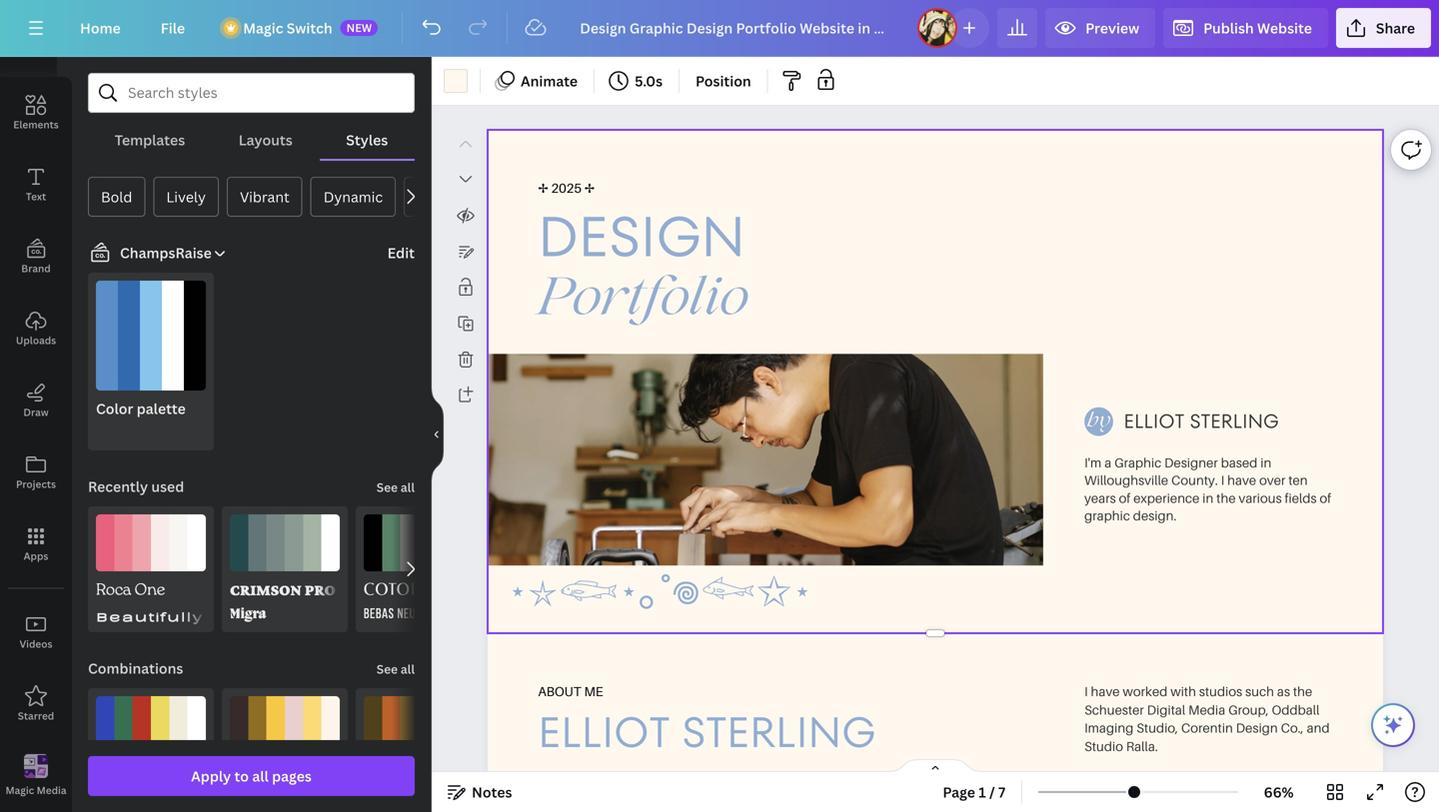 Task type: vqa. For each thing, say whether or not it's contained in the screenshot.
Main menu bar
yes



Task type: locate. For each thing, give the bounding box(es) containing it.
0 horizontal spatial i
[[1085, 684, 1088, 700]]

home link
[[64, 8, 137, 48]]

0 horizontal spatial have
[[1091, 684, 1120, 700]]

magic inside button
[[5, 784, 34, 798]]

bold button
[[88, 177, 145, 217]]

1 vertical spatial magic
[[5, 784, 34, 798]]

0 vertical spatial elliot
[[1124, 408, 1185, 435]]

0 vertical spatial see all
[[377, 479, 415, 496]]

media down starred on the left bottom of the page
[[37, 784, 67, 798]]

beautifully
[[96, 608, 204, 625]]

1 horizontal spatial have
[[1228, 473, 1257, 488]]

lively button
[[153, 177, 219, 217]]

see down bebas
[[377, 661, 398, 678]]

see all button left hide image
[[375, 467, 417, 507]]

studio
[[1085, 739, 1124, 754]]

media up corentin
[[1189, 702, 1226, 718]]

1 vertical spatial elliot
[[538, 703, 670, 762]]

✢
[[538, 180, 549, 196], [585, 180, 595, 196]]

text
[[26, 190, 46, 203]]

of down willoughsville
[[1119, 490, 1131, 506]]

have inside the i have worked with studios such as the schuester digital media group, oddball imaging studio, corentin design co., and studio ralla.
[[1091, 684, 1120, 700]]

0 vertical spatial all
[[401, 479, 415, 496]]

the
[[1217, 490, 1236, 506], [1294, 684, 1313, 700]]

1 see all from the top
[[377, 479, 415, 496]]

1 vertical spatial the
[[1294, 684, 1313, 700]]

in down county.
[[1203, 490, 1214, 506]]

2 horizontal spatial design
[[1236, 721, 1278, 736]]

0 vertical spatial see all button
[[375, 467, 417, 507]]

✢ right 2025
[[585, 180, 595, 196]]

magic switch
[[243, 18, 333, 37]]

66%
[[1264, 783, 1294, 802]]

0 horizontal spatial elliot
[[538, 703, 670, 762]]

1 vertical spatial see all button
[[375, 649, 417, 689]]

⋆⭒𓆟⋆｡˚𖦹𓆜✩⋆
[[508, 561, 812, 622]]

0 horizontal spatial design
[[19, 46, 53, 59]]

1 vertical spatial i
[[1085, 684, 1088, 700]]

1 vertical spatial see
[[377, 661, 398, 678]]

1 horizontal spatial elliot
[[1124, 408, 1185, 435]]

5.0s
[[635, 71, 663, 90]]

vibrant button
[[227, 177, 303, 217]]

2 vertical spatial all
[[252, 767, 269, 786]]

i'm
[[1085, 455, 1102, 471]]

animate button
[[489, 65, 586, 97]]

elliot up "graphic"
[[1124, 408, 1185, 435]]

magic down starred on the left bottom of the page
[[5, 784, 34, 798]]

recently used
[[88, 477, 184, 496]]

magic inside 'main' menu bar
[[243, 18, 283, 37]]

schuester
[[1085, 702, 1145, 718]]

all left hide image
[[401, 479, 415, 496]]

worked
[[1123, 684, 1168, 700]]

i inside the i have worked with studios such as the schuester digital media group, oddball imaging studio, corentin design co., and studio ralla.
[[1085, 684, 1088, 700]]

Search styles search field
[[128, 74, 375, 112]]

all right the to
[[252, 767, 269, 786]]

have
[[1228, 473, 1257, 488], [1091, 684, 1120, 700]]

0 horizontal spatial in
[[1203, 490, 1214, 506]]

color
[[96, 399, 133, 418]]

studios
[[1200, 684, 1243, 700]]

apply "toy store" style image
[[96, 697, 206, 806]]

website
[[1258, 18, 1313, 37]]

the inside i'm a graphic designer based in willoughsville county. i have over ten years of experience in the various fields of graphic design.
[[1217, 490, 1236, 506]]

1
[[979, 783, 986, 802]]

have down based
[[1228, 473, 1257, 488]]

experience
[[1134, 490, 1200, 506]]

i
[[1221, 473, 1225, 488], [1085, 684, 1088, 700]]

0 vertical spatial media
[[1189, 702, 1226, 718]]

0 vertical spatial design
[[19, 46, 53, 59]]

see all
[[377, 479, 415, 496], [377, 661, 415, 678]]

color palette
[[96, 399, 186, 418]]

edit
[[388, 243, 415, 262]]

to
[[234, 767, 249, 786]]

page 1 / 7 button
[[935, 777, 1014, 809]]

0 horizontal spatial media
[[37, 784, 67, 798]]

see all down neue
[[377, 661, 415, 678]]

design inside button
[[19, 46, 53, 59]]

i down based
[[1221, 473, 1225, 488]]

design up elements button
[[19, 46, 53, 59]]

projects
[[16, 478, 56, 491]]

✢ 2025 ✢
[[538, 180, 595, 196]]

sans
[[312, 608, 365, 625]]

0 vertical spatial magic
[[243, 18, 283, 37]]

main menu bar
[[0, 0, 1440, 57]]

1 horizontal spatial i
[[1221, 473, 1225, 488]]

side panel tab list
[[0, 5, 72, 813]]

starred
[[18, 710, 54, 723]]

media
[[1189, 702, 1226, 718], [37, 784, 67, 798]]

design up portfolio
[[538, 198, 746, 276]]

2 see from the top
[[377, 661, 398, 678]]

elliot down me
[[538, 703, 670, 762]]

magic for magic switch
[[243, 18, 283, 37]]

2 vertical spatial design
[[1236, 721, 1278, 736]]

1 of from the left
[[1119, 490, 1131, 506]]

see all button
[[375, 467, 417, 507], [375, 649, 417, 689]]

✢ left 2025
[[538, 180, 549, 196]]

delicious
[[211, 608, 305, 625]]

2 see all from the top
[[377, 661, 415, 678]]

0 vertical spatial see
[[377, 479, 398, 496]]

0 horizontal spatial of
[[1119, 490, 1131, 506]]

layouts
[[239, 130, 293, 149]]

see all for recently used
[[377, 479, 415, 496]]

#fff8ed image
[[444, 69, 468, 93], [444, 69, 468, 93]]

about
[[538, 684, 581, 700]]

see left hide image
[[377, 479, 398, 496]]

over
[[1260, 473, 1286, 488]]

1 vertical spatial all
[[401, 661, 415, 678]]

page
[[943, 783, 976, 802]]

see all left hide image
[[377, 479, 415, 496]]

the left various
[[1217, 490, 1236, 506]]

2 ✢ from the left
[[585, 180, 595, 196]]

share
[[1377, 18, 1416, 37]]

i have worked with studios such as the schuester digital media group, oddball imaging studio, corentin design co., and studio ralla.
[[1085, 684, 1330, 754]]

1 horizontal spatial of
[[1320, 490, 1332, 506]]

see all button for recently used
[[375, 467, 417, 507]]

of
[[1119, 490, 1131, 506], [1320, 490, 1332, 506]]

see all button for combinations
[[375, 649, 417, 689]]

i up schuester
[[1085, 684, 1088, 700]]

elliot
[[1124, 408, 1185, 435], [538, 703, 670, 762]]

elliot for elliot sterling
[[538, 703, 670, 762]]

draw button
[[0, 365, 72, 437]]

vibrant
[[240, 187, 290, 206]]

pages
[[272, 767, 312, 786]]

1 vertical spatial see all
[[377, 661, 415, 678]]

1 horizontal spatial magic
[[243, 18, 283, 37]]

uploads button
[[0, 293, 72, 365]]

1 see all button from the top
[[375, 467, 417, 507]]

all for combinations
[[401, 661, 415, 678]]

1 vertical spatial media
[[37, 784, 67, 798]]

design down group,
[[1236, 721, 1278, 736]]

have up schuester
[[1091, 684, 1120, 700]]

0 horizontal spatial the
[[1217, 490, 1236, 506]]

crimson pro migra
[[230, 581, 336, 623]]

1 horizontal spatial media
[[1189, 702, 1226, 718]]

co.,
[[1281, 721, 1304, 736]]

magic left 'switch'
[[243, 18, 283, 37]]

1 vertical spatial in
[[1203, 490, 1214, 506]]

1 horizontal spatial in
[[1261, 455, 1272, 471]]

1 horizontal spatial ✢
[[585, 180, 595, 196]]

digital
[[1147, 702, 1186, 718]]

animate
[[521, 71, 578, 90]]

brand button
[[0, 221, 72, 293]]

draw
[[23, 406, 49, 419]]

in up over
[[1261, 455, 1272, 471]]

see
[[377, 479, 398, 496], [377, 661, 398, 678]]

bold
[[101, 187, 132, 206]]

publish website button
[[1164, 8, 1329, 48]]

2 see all button from the top
[[375, 649, 417, 689]]

the right the as
[[1294, 684, 1313, 700]]

portfolio
[[538, 278, 748, 328]]

see all button down neue
[[375, 649, 417, 689]]

0 vertical spatial the
[[1217, 490, 1236, 506]]

page 1 / 7
[[943, 783, 1006, 802]]

champsraise button
[[80, 241, 228, 265]]

0 horizontal spatial magic
[[5, 784, 34, 798]]

of right fields
[[1320, 490, 1332, 506]]

all down neue
[[401, 661, 415, 678]]

1 vertical spatial have
[[1091, 684, 1120, 700]]

share button
[[1337, 8, 1432, 48]]

1 see from the top
[[377, 479, 398, 496]]

0 vertical spatial have
[[1228, 473, 1257, 488]]

1 horizontal spatial design
[[538, 198, 746, 276]]

0 horizontal spatial ✢
[[538, 180, 549, 196]]

1 horizontal spatial the
[[1294, 684, 1313, 700]]

all
[[401, 479, 415, 496], [401, 661, 415, 678], [252, 767, 269, 786]]

0 vertical spatial i
[[1221, 473, 1225, 488]]



Task type: describe. For each thing, give the bounding box(es) containing it.
videos button
[[0, 597, 72, 669]]

/
[[990, 783, 995, 802]]

1 ✢ from the left
[[538, 180, 549, 196]]

apps
[[24, 550, 48, 563]]

publish
[[1204, 18, 1254, 37]]

graphic
[[1115, 455, 1162, 471]]

a
[[1105, 455, 1112, 471]]

combinations
[[88, 659, 183, 678]]

videos
[[20, 638, 52, 651]]

preview
[[1086, 18, 1140, 37]]

one
[[135, 580, 165, 604]]

imaging
[[1085, 721, 1134, 736]]

sterling
[[682, 703, 876, 762]]

switch
[[287, 18, 333, 37]]

Design title text field
[[564, 8, 910, 48]]

starred button
[[0, 669, 72, 741]]

1 vertical spatial design
[[538, 198, 746, 276]]

various
[[1239, 490, 1282, 506]]

ralla.
[[1127, 739, 1159, 754]]

with
[[1171, 684, 1197, 700]]

pro
[[305, 581, 336, 599]]

styles button
[[319, 121, 415, 159]]

by
[[1087, 413, 1111, 432]]

county.
[[1172, 473, 1218, 488]]

notes
[[472, 783, 512, 802]]

have inside i'm a graphic designer based in willoughsville county. i have over ten years of experience in the various fields of graphic design.
[[1228, 473, 1257, 488]]

cotoris bebas neue
[[364, 581, 437, 623]]

and
[[1307, 721, 1330, 736]]

migra
[[230, 608, 266, 623]]

combinations button
[[86, 649, 185, 689]]

dynamic
[[324, 187, 383, 206]]

cotoris
[[364, 581, 437, 601]]

such
[[1246, 684, 1275, 700]]

based
[[1221, 455, 1258, 471]]

2025
[[551, 180, 582, 196]]

design inside the i have worked with studios such as the schuester digital media group, oddball imaging studio, corentin design co., and studio ralla.
[[1236, 721, 1278, 736]]

position
[[696, 71, 752, 90]]

studio,
[[1137, 721, 1179, 736]]

sterling
[[1190, 408, 1279, 435]]

media inside the i have worked with studios such as the schuester digital media group, oddball imaging studio, corentin design co., and studio ralla.
[[1189, 702, 1226, 718]]

elliot sterling
[[1124, 408, 1279, 435]]

me
[[584, 684, 603, 700]]

2 of from the left
[[1320, 490, 1332, 506]]

uploads
[[16, 334, 56, 347]]

the inside the i have worked with studios such as the schuester digital media group, oddball imaging studio, corentin design co., and studio ralla.
[[1294, 684, 1313, 700]]

willoughsville
[[1085, 473, 1169, 488]]

graphic
[[1085, 508, 1131, 524]]

neue
[[397, 609, 422, 623]]

templates
[[115, 130, 185, 149]]

i'm a graphic designer based in willoughsville county. i have over ten years of experience in the various fields of graphic design.
[[1085, 455, 1332, 524]]

color palette button
[[88, 273, 214, 451]]

preview button
[[1046, 8, 1156, 48]]

magic media button
[[0, 741, 72, 813]]

edit button
[[388, 242, 415, 264]]

all inside button
[[252, 767, 269, 786]]

brand
[[21, 262, 51, 275]]

media inside button
[[37, 784, 67, 798]]

elliot for elliot sterling
[[1124, 408, 1185, 435]]

position button
[[688, 65, 760, 97]]

design button
[[0, 5, 72, 77]]

publish website
[[1204, 18, 1313, 37]]

ten
[[1289, 473, 1308, 488]]

layouts button
[[212, 121, 319, 159]]

styles
[[346, 130, 388, 149]]

show pages image
[[888, 759, 984, 775]]

magic for magic media
[[5, 784, 34, 798]]

file
[[161, 18, 185, 37]]

roca
[[96, 580, 132, 604]]

66% button
[[1247, 777, 1312, 809]]

hide image
[[431, 387, 444, 483]]

elements
[[13, 118, 59, 131]]

palette
[[137, 399, 186, 418]]

dynamic button
[[311, 177, 396, 217]]

see for combinations
[[377, 661, 398, 678]]

elements button
[[0, 77, 72, 149]]

see all for combinations
[[377, 661, 415, 678]]

oddball
[[1272, 702, 1320, 718]]

projects button
[[0, 437, 72, 509]]

see for recently used
[[377, 479, 398, 496]]

i inside i'm a graphic designer based in willoughsville county. i have over ten years of experience in the various fields of graphic design.
[[1221, 473, 1225, 488]]

all for recently used
[[401, 479, 415, 496]]

bebas
[[364, 609, 395, 623]]

file button
[[145, 8, 201, 48]]

apply to all pages button
[[88, 757, 415, 797]]

apply "lemon meringue" style image
[[230, 697, 340, 806]]

lively
[[166, 187, 206, 206]]

apply to all pages
[[191, 767, 312, 786]]

templates button
[[88, 121, 212, 159]]

corentin
[[1182, 721, 1234, 736]]

recently used button
[[86, 467, 186, 507]]

0 vertical spatial in
[[1261, 455, 1272, 471]]

about me
[[538, 684, 603, 700]]

canva assistant image
[[1382, 714, 1406, 738]]

notes button
[[440, 777, 520, 809]]

home
[[80, 18, 121, 37]]



